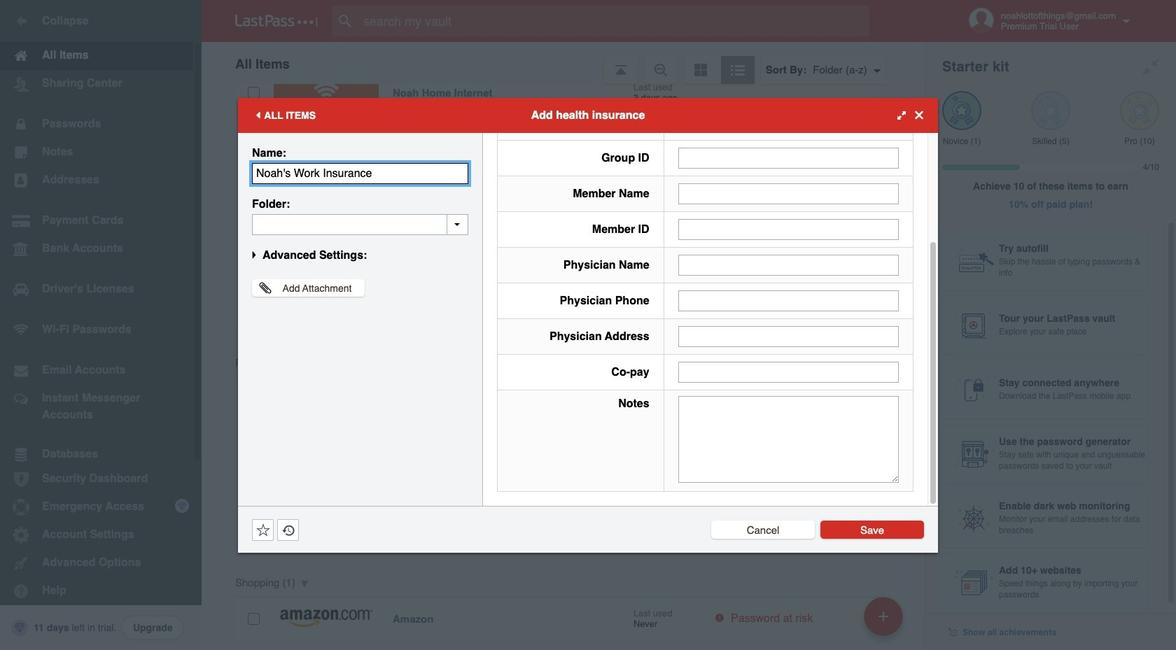 Task type: locate. For each thing, give the bounding box(es) containing it.
None text field
[[679, 147, 899, 168], [252, 163, 469, 184], [679, 219, 899, 240], [679, 290, 899, 311], [679, 326, 899, 347], [679, 362, 899, 383], [679, 396, 899, 483], [679, 147, 899, 168], [252, 163, 469, 184], [679, 219, 899, 240], [679, 290, 899, 311], [679, 326, 899, 347], [679, 362, 899, 383], [679, 396, 899, 483]]

dialog
[[238, 0, 939, 553]]

Search search field
[[332, 6, 892, 36]]

None text field
[[679, 183, 899, 204], [252, 214, 469, 235], [679, 255, 899, 276], [679, 183, 899, 204], [252, 214, 469, 235], [679, 255, 899, 276]]

new item navigation
[[860, 593, 912, 651]]

new item image
[[879, 612, 889, 622]]

main navigation navigation
[[0, 0, 202, 651]]



Task type: describe. For each thing, give the bounding box(es) containing it.
search my vault text field
[[332, 6, 892, 36]]

vault options navigation
[[202, 42, 926, 84]]

lastpass image
[[235, 15, 318, 27]]



